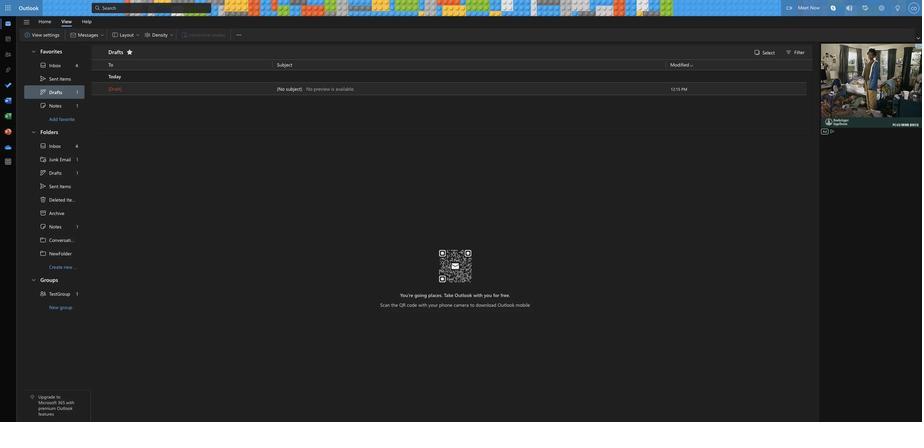 Task type: describe. For each thing, give the bounding box(es) containing it.

[[40, 197, 46, 203]]


[[236, 32, 242, 38]]

 for  conversation history
[[40, 237, 46, 244]]

 button
[[20, 16, 33, 28]]

message list section
[[92, 43, 813, 136]]

conversation
[[49, 237, 76, 244]]

your
[[429, 302, 438, 309]]

tree containing 
[[24, 139, 93, 274]]

outlook up camera
[[455, 292, 472, 299]]

favorites tree item
[[24, 45, 85, 59]]

 tree item for 
[[24, 59, 85, 72]]

 deleted items
[[40, 197, 78, 203]]


[[896, 5, 901, 11]]

2  sent items from the top
[[40, 183, 71, 190]]

ad
[[823, 129, 827, 134]]

add favorite tree item
[[24, 112, 85, 126]]

files image
[[5, 67, 11, 74]]

testgroup
[[49, 291, 70, 297]]

 inside groups "tree item"
[[31, 278, 36, 283]]

groups
[[40, 277, 58, 284]]

 button for folders
[[28, 126, 39, 138]]

download
[[476, 302, 497, 309]]

help button
[[77, 16, 97, 27]]

filter
[[795, 49, 805, 55]]

 conversation history
[[40, 237, 93, 244]]

1 for second  tree item from the top
[[76, 170, 78, 176]]

12:15 pm
[[671, 86, 688, 92]]

 density 
[[144, 32, 174, 38]]

view inside button
[[61, 18, 72, 24]]

365
[[58, 400, 65, 406]]

settings
[[43, 32, 59, 38]]


[[40, 156, 46, 163]]


[[40, 291, 46, 298]]

you're going places. take outlook with you for free. scan the qr code with your phone camera to download outlook mobile
[[380, 292, 530, 309]]

 layout 
[[112, 32, 140, 38]]

 inside tree
[[40, 183, 46, 190]]

notes inside favorites tree
[[49, 103, 61, 109]]

2  tree item from the top
[[24, 180, 85, 193]]

1 for  tree item
[[76, 156, 78, 163]]

today
[[108, 73, 121, 80]]

new
[[49, 305, 59, 311]]

 inside  layout 
[[136, 33, 140, 37]]

junk
[[49, 156, 59, 163]]

subject
[[277, 62, 292, 68]]

new group
[[49, 305, 72, 311]]

newfolder
[[49, 251, 72, 257]]

4 for 
[[75, 62, 78, 69]]

 for 1st  tree item from the top of the page
[[40, 89, 46, 96]]


[[847, 5, 852, 11]]

excel image
[[5, 113, 11, 120]]

word image
[[5, 98, 11, 105]]

archive
[[49, 210, 64, 217]]

 for first  tree item
[[40, 102, 46, 109]]

tab list containing home
[[33, 16, 97, 27]]

 button
[[124, 47, 135, 58]]

2 notes from the top
[[49, 224, 61, 230]]


[[917, 37, 920, 40]]

1 for 1st  tree item from the top of the page
[[76, 89, 78, 95]]


[[831, 5, 836, 11]]

 inside  messages 
[[100, 33, 104, 37]]

 button for groups
[[28, 274, 39, 286]]

new group tree item
[[24, 301, 85, 314]]

inbox for 
[[49, 62, 61, 69]]

outlook inside outlook banner
[[19, 4, 39, 11]]

create
[[49, 264, 63, 271]]

today heading
[[92, 70, 807, 83]]

(no
[[277, 86, 285, 92]]

 notes for 2nd  tree item from the top
[[40, 224, 61, 230]]

drafts inside drafts 
[[108, 48, 123, 55]]


[[786, 49, 792, 56]]

2 1 from the top
[[76, 103, 78, 109]]

qr
[[399, 302, 406, 309]]

folders tree item
[[24, 126, 85, 139]]

no preview is available.
[[306, 86, 355, 92]]

 button
[[232, 28, 246, 42]]

powerpoint image
[[5, 129, 11, 136]]

favorites tree
[[24, 42, 85, 126]]

more apps image
[[5, 159, 11, 166]]

history
[[78, 237, 93, 244]]

with inside upgrade to microsoft 365 with premium outlook features
[[66, 400, 74, 406]]

items inside  deleted items
[[67, 197, 78, 203]]

email
[[60, 156, 71, 163]]

 search field
[[92, 0, 211, 15]]

 sent items inside favorites tree
[[40, 75, 71, 82]]

 for 
[[40, 62, 46, 69]]

for
[[493, 292, 500, 299]]

 inside modified 
[[689, 63, 694, 68]]

 button
[[842, 0, 858, 17]]

is
[[331, 86, 334, 92]]

folders
[[40, 129, 58, 136]]

1  tree item from the top
[[24, 86, 85, 99]]

to inside upgrade to microsoft 365 with premium outlook features
[[56, 395, 60, 400]]

add favorite
[[49, 116, 75, 122]]

 tree item
[[24, 207, 85, 220]]

features
[[38, 412, 54, 417]]

home
[[39, 18, 51, 24]]

take
[[444, 292, 454, 299]]


[[40, 210, 46, 217]]

you're
[[400, 292, 413, 299]]

to
[[108, 62, 113, 68]]

 button
[[874, 0, 890, 17]]

sent inside tree
[[49, 183, 58, 190]]

inbox for 
[[49, 143, 61, 149]]

Search field
[[102, 4, 207, 11]]


[[94, 5, 101, 11]]

1 for the  tree item
[[76, 291, 78, 297]]

 inside favorites tree
[[40, 75, 46, 82]]

now
[[810, 4, 820, 11]]

calendar image
[[5, 36, 11, 43]]

folder
[[74, 264, 86, 271]]

no
[[306, 86, 313, 92]]


[[24, 32, 31, 38]]

modified 
[[671, 62, 694, 68]]

 button
[[825, 0, 842, 16]]

 tree item
[[24, 193, 85, 207]]

 drafts for 1st  tree item from the top of the page
[[40, 89, 62, 96]]

mail image
[[5, 21, 11, 27]]

co image
[[909, 3, 920, 13]]

(no subject)
[[277, 86, 302, 92]]

modified
[[671, 62, 689, 68]]

pm
[[682, 86, 688, 92]]

density
[[152, 32, 168, 38]]

upgrade to microsoft 365 with premium outlook features
[[38, 395, 74, 417]]


[[70, 32, 77, 38]]

 button for favorites
[[28, 45, 39, 58]]

camera
[[454, 302, 469, 309]]

scan
[[380, 302, 390, 309]]

drafts 
[[108, 48, 133, 56]]

add
[[49, 116, 58, 122]]

outlook down free.
[[498, 302, 515, 309]]

to do image
[[5, 82, 11, 89]]

 drafts for second  tree item from the top
[[40, 170, 62, 176]]


[[23, 19, 30, 26]]



Task type: vqa. For each thing, say whether or not it's contained in the screenshot.


Task type: locate. For each thing, give the bounding box(es) containing it.
 inside tree
[[40, 170, 46, 176]]

sent inside favorites tree
[[49, 76, 58, 82]]

 drafts inside tree
[[40, 170, 62, 176]]

 up add favorite tree item
[[40, 89, 46, 96]]

2  tree item from the top
[[24, 247, 85, 261]]

sent
[[49, 76, 58, 82], [49, 183, 58, 190]]

drafts up add favorite tree item
[[49, 89, 62, 95]]

1 4 from the top
[[75, 62, 78, 69]]

sent up  tree item on the left of page
[[49, 183, 58, 190]]

 drafts up add
[[40, 89, 62, 96]]

0 vertical spatial sent
[[49, 76, 58, 82]]

1 inside the  tree item
[[76, 291, 78, 297]]

 inside favorites tree
[[40, 89, 46, 96]]

1 vertical spatial notes
[[49, 224, 61, 230]]

1  notes from the top
[[40, 102, 61, 109]]

you
[[484, 292, 492, 299]]

2  tree item from the top
[[24, 220, 85, 234]]

2 vertical spatial  button
[[28, 274, 39, 286]]

drafts for second  tree item from the top
[[49, 170, 62, 176]]

2  from the top
[[40, 224, 46, 230]]

2 inbox from the top
[[49, 143, 61, 149]]

 for 2nd  tree item from the top
[[40, 224, 46, 230]]

 for 
[[40, 143, 46, 149]]

4 inside favorites tree
[[75, 62, 78, 69]]

 inside favorites tree
[[40, 62, 46, 69]]

drafts for 1st  tree item from the top of the page
[[49, 89, 62, 95]]


[[863, 5, 869, 11]]

2  button from the top
[[28, 126, 39, 138]]

 tree item
[[24, 234, 93, 247], [24, 247, 85, 261]]

1 left select a message "checkbox"
[[76, 89, 78, 95]]

 button
[[890, 0, 906, 17]]

 notes up add
[[40, 102, 61, 109]]

0 vertical spatial  tree item
[[24, 86, 85, 99]]

with right the "365"
[[66, 400, 74, 406]]

 up ''
[[40, 143, 46, 149]]

2  inbox from the top
[[40, 143, 61, 149]]

 button
[[916, 35, 922, 42]]

1 vertical spatial with
[[419, 302, 427, 309]]

phone
[[439, 302, 453, 309]]

layout
[[120, 32, 134, 38]]

0 vertical spatial with
[[474, 292, 483, 299]]

create new folder tree item
[[24, 261, 86, 274]]

outlook link
[[19, 0, 39, 16]]

1 vertical spatial drafts
[[49, 89, 62, 95]]

0 vertical spatial 4
[[75, 62, 78, 69]]

0 horizontal spatial with
[[66, 400, 74, 406]]

0 vertical spatial items
[[60, 76, 71, 82]]

favorites
[[40, 48, 62, 55]]

places.
[[428, 292, 443, 299]]

0 vertical spatial  tree item
[[24, 59, 85, 72]]

 tree item up deleted
[[24, 180, 85, 193]]

 tree item
[[24, 288, 85, 301]]

1 sent from the top
[[49, 76, 58, 82]]

favorite
[[59, 116, 75, 122]]

 button inside favorites tree item
[[28, 45, 39, 58]]

1  inbox from the top
[[40, 62, 61, 69]]

2 vertical spatial items
[[67, 197, 78, 203]]

view right 
[[32, 32, 42, 38]]

0 vertical spatial 
[[40, 62, 46, 69]]

2  from the top
[[40, 183, 46, 190]]

 tree item down favorites
[[24, 59, 85, 72]]


[[40, 237, 46, 244], [40, 250, 46, 257]]


[[787, 5, 792, 11]]

0 vertical spatial drafts
[[108, 48, 123, 55]]

to button
[[106, 60, 269, 70]]

 sent items down favorites tree item
[[40, 75, 71, 82]]

 tree item up add favorite tree item
[[24, 86, 85, 99]]

5 1 from the top
[[76, 224, 78, 230]]

 inbox for 
[[40, 62, 61, 69]]

1  button from the top
[[28, 45, 39, 58]]

1  tree item from the top
[[24, 72, 85, 86]]

drafts down  junk email
[[49, 170, 62, 176]]

 notes inside tree
[[40, 224, 61, 230]]

1 vertical spatial to
[[56, 395, 60, 400]]

items right deleted
[[67, 197, 78, 203]]

 button inside folders 'tree item'
[[28, 126, 39, 138]]

 inside folders 'tree item'
[[31, 129, 36, 135]]


[[40, 89, 46, 96], [40, 170, 46, 176]]

 down ''
[[40, 170, 46, 176]]

left-rail-appbar navigation
[[1, 16, 15, 156]]

subject button
[[275, 60, 663, 70]]

1 vertical spatial 4
[[75, 143, 78, 149]]


[[879, 5, 885, 11]]

upgrade
[[38, 395, 55, 400]]


[[754, 49, 760, 56]]

 archive
[[40, 210, 64, 217]]

0 vertical spatial  inbox
[[40, 62, 61, 69]]

1 notes from the top
[[49, 103, 61, 109]]

[draft]
[[108, 86, 122, 92]]

 button inside groups "tree item"
[[28, 274, 39, 286]]

home button
[[33, 16, 56, 27]]

 down favorites
[[40, 62, 46, 69]]

drafts left  'button'
[[108, 48, 123, 55]]

1 vertical spatial 
[[40, 143, 46, 149]]

 down 
[[40, 224, 46, 230]]

 for  newfolder
[[40, 250, 46, 257]]

2 vertical spatial drafts
[[49, 170, 62, 176]]

 button
[[28, 45, 39, 58], [28, 126, 39, 138], [28, 274, 39, 286]]

1 vertical spatial  inbox
[[40, 143, 61, 149]]

code
[[407, 302, 417, 309]]

2 4 from the top
[[75, 143, 78, 149]]

1 vertical spatial  tree item
[[24, 166, 85, 180]]

items
[[60, 76, 71, 82], [60, 183, 71, 190], [67, 197, 78, 203]]

 messages 
[[70, 32, 104, 38]]

 tree item up junk
[[24, 139, 85, 153]]

 testgroup
[[40, 291, 70, 298]]

 inside tree
[[40, 224, 46, 230]]

meet now
[[798, 4, 820, 11]]

new
[[64, 264, 72, 271]]

layout group
[[108, 28, 175, 40]]

premium
[[38, 406, 56, 412]]

0 vertical spatial to
[[470, 302, 475, 309]]

premium features image
[[30, 396, 35, 400]]


[[40, 75, 46, 82], [40, 183, 46, 190]]

0 vertical spatial notes
[[49, 103, 61, 109]]

1 up history
[[76, 224, 78, 230]]

 button left groups
[[28, 274, 39, 286]]

1 vertical spatial 
[[40, 183, 46, 190]]

 up add favorite tree item
[[40, 102, 46, 109]]

2  tree item from the top
[[24, 166, 85, 180]]

1 vertical spatial  drafts
[[40, 170, 62, 176]]

to inside you're going places. take outlook with you for free. scan the qr code with your phone camera to download outlook mobile
[[470, 302, 475, 309]]

1 1 from the top
[[76, 89, 78, 95]]

1 vertical spatial items
[[60, 183, 71, 190]]

 tree item up newfolder on the left bottom
[[24, 234, 93, 247]]

1  tree item from the top
[[24, 234, 93, 247]]


[[100, 33, 104, 37], [136, 33, 140, 37], [170, 33, 174, 37], [31, 49, 36, 54], [689, 63, 694, 68], [31, 129, 36, 135], [31, 278, 36, 283]]

0 vertical spatial  tree item
[[24, 72, 85, 86]]

2  notes from the top
[[40, 224, 61, 230]]

1 vertical spatial  notes
[[40, 224, 61, 230]]

view inside  view settings
[[32, 32, 42, 38]]

inbox
[[49, 62, 61, 69], [49, 143, 61, 149]]

help
[[82, 18, 92, 24]]

1 up add favorite tree item
[[76, 103, 78, 109]]

4 inside tree
[[75, 143, 78, 149]]

1  from the top
[[40, 237, 46, 244]]

1 vertical spatial  tree item
[[24, 139, 85, 153]]

inbox inside favorites tree
[[49, 62, 61, 69]]

 tree item down junk
[[24, 166, 85, 180]]

tab list
[[33, 16, 97, 27]]

outlook banner
[[0, 0, 922, 17]]

 inside favorites tree
[[40, 102, 46, 109]]

1 vertical spatial 
[[40, 224, 46, 230]]

0 vertical spatial inbox
[[49, 62, 61, 69]]

 drafts down junk
[[40, 170, 62, 176]]

 tree item
[[24, 153, 85, 166]]

 inbox for 
[[40, 143, 61, 149]]

2 sent from the top
[[49, 183, 58, 190]]

people image
[[5, 52, 11, 58]]

group
[[60, 305, 72, 311]]

1  from the top
[[40, 62, 46, 69]]

1
[[76, 89, 78, 95], [76, 103, 78, 109], [76, 156, 78, 163], [76, 170, 78, 176], [76, 224, 78, 230], [76, 291, 78, 297]]

 inbox up junk
[[40, 143, 61, 149]]

2  drafts from the top
[[40, 170, 62, 176]]

4 for 
[[75, 143, 78, 149]]

0 vertical spatial 
[[40, 89, 46, 96]]

notes down  tree item
[[49, 224, 61, 230]]

 tree item
[[24, 59, 85, 72], [24, 139, 85, 153]]

outlook right the premium
[[57, 406, 73, 412]]

12:15
[[671, 86, 681, 92]]

with down going
[[419, 302, 427, 309]]

notes up add favorite tree item
[[49, 103, 61, 109]]

onedrive image
[[5, 144, 11, 151]]

 sent items up  tree item on the left of page
[[40, 183, 71, 190]]

1  from the top
[[40, 75, 46, 82]]

 drafts
[[40, 89, 62, 96], [40, 170, 62, 176]]

 newfolder
[[40, 250, 72, 257]]

drafts heading
[[108, 47, 135, 58]]

 inside  density 
[[170, 33, 174, 37]]

 for second  tree item from the top
[[40, 170, 46, 176]]

view button
[[56, 16, 77, 27]]

 notes down  archive
[[40, 224, 61, 230]]

items up  deleted items on the top left of page
[[60, 183, 71, 190]]

2  from the top
[[40, 170, 46, 176]]

to right upgrade
[[56, 395, 60, 400]]


[[144, 32, 151, 38]]

notes
[[49, 103, 61, 109], [49, 224, 61, 230]]

0 vertical spatial  sent items
[[40, 75, 71, 82]]

 drafts inside favorites tree
[[40, 89, 62, 96]]

0 vertical spatial  drafts
[[40, 89, 62, 96]]

 filter
[[786, 49, 805, 56]]

messages
[[78, 32, 98, 38]]

4 up  tree item
[[75, 143, 78, 149]]

application containing outlook
[[0, 0, 922, 423]]

 tree item for 
[[24, 139, 85, 153]]

application
[[0, 0, 922, 423]]

2 vertical spatial with
[[66, 400, 74, 406]]

6 1 from the top
[[76, 291, 78, 297]]

outlook up  button
[[19, 4, 39, 11]]

microsoft
[[38, 400, 57, 406]]

1 inside  tree item
[[76, 156, 78, 163]]

1 vertical spatial  tree item
[[24, 220, 85, 234]]

tree
[[24, 139, 93, 274]]

outlook inside upgrade to microsoft 365 with premium outlook features
[[57, 406, 73, 412]]

 tree item up create
[[24, 247, 85, 261]]

 inside favorites tree item
[[31, 49, 36, 54]]

2  from the top
[[40, 250, 46, 257]]

0 horizontal spatial view
[[32, 32, 42, 38]]

 up  newfolder
[[40, 237, 46, 244]]

1 vertical spatial 
[[40, 170, 46, 176]]

create new folder
[[49, 264, 86, 271]]

with left you
[[474, 292, 483, 299]]

drafts inside favorites tree
[[49, 89, 62, 95]]

2  from the top
[[40, 143, 46, 149]]

1 horizontal spatial to
[[470, 302, 475, 309]]

mobile
[[516, 302, 530, 309]]

1  from the top
[[40, 102, 46, 109]]

preview
[[314, 86, 330, 92]]

 button
[[858, 0, 874, 17]]

inbox down favorites tree item
[[49, 62, 61, 69]]

the
[[391, 302, 398, 309]]

1  drafts from the top
[[40, 89, 62, 96]]

Select a message checkbox
[[92, 84, 108, 94]]

1 vertical spatial  button
[[28, 126, 39, 138]]

 tree item
[[24, 72, 85, 86], [24, 180, 85, 193]]

4 1 from the top
[[76, 170, 78, 176]]

3 1 from the top
[[76, 156, 78, 163]]

1 inbox from the top
[[49, 62, 61, 69]]

2 horizontal spatial with
[[474, 292, 483, 299]]

 notes inside favorites tree
[[40, 102, 61, 109]]

 tree item down favorites tree item
[[24, 72, 85, 86]]

 inbox down favorites
[[40, 62, 61, 69]]

items inside favorites tree
[[60, 76, 71, 82]]

0 vertical spatial 
[[40, 75, 46, 82]]

1 vertical spatial sent
[[49, 183, 58, 190]]

 inbox inside favorites tree
[[40, 62, 61, 69]]

0 horizontal spatial to
[[56, 395, 60, 400]]

drafts
[[108, 48, 123, 55], [49, 89, 62, 95], [49, 170, 62, 176]]

 sent items
[[40, 75, 71, 82], [40, 183, 71, 190]]

1  sent items from the top
[[40, 75, 71, 82]]

sent down favorites tree item
[[49, 76, 58, 82]]

set your advertising preferences image
[[830, 129, 835, 134]]


[[112, 32, 119, 38]]

view up 
[[61, 18, 72, 24]]

 button left 'folders'
[[28, 126, 39, 138]]

1 vertical spatial  tree item
[[24, 180, 85, 193]]

2  tree item from the top
[[24, 139, 85, 153]]

 junk email
[[40, 156, 71, 163]]

4 down favorites tree item
[[75, 62, 78, 69]]

0 vertical spatial 
[[40, 237, 46, 244]]

items down favorites tree item
[[60, 76, 71, 82]]

 left newfolder on the left bottom
[[40, 250, 46, 257]]

 tree item up add
[[24, 99, 85, 112]]

0 vertical spatial 
[[40, 102, 46, 109]]

1  from the top
[[40, 89, 46, 96]]

to
[[470, 302, 475, 309], [56, 395, 60, 400]]

 button down 
[[28, 45, 39, 58]]

inbox up  junk email
[[49, 143, 61, 149]]

1 horizontal spatial with
[[419, 302, 427, 309]]

 tree item
[[24, 99, 85, 112], [24, 220, 85, 234]]

1 horizontal spatial view
[[61, 18, 72, 24]]

 down favorites
[[40, 75, 46, 82]]

message list no items selected list box
[[92, 70, 813, 136]]

0 vertical spatial  button
[[28, 45, 39, 58]]

drafts inside tree
[[49, 170, 62, 176]]

 view settings
[[24, 32, 59, 38]]

 inside tree
[[40, 143, 46, 149]]

to right camera
[[470, 302, 475, 309]]

 notes for first  tree item
[[40, 102, 61, 109]]

 select
[[754, 49, 775, 56]]

0 vertical spatial  notes
[[40, 102, 61, 109]]

0 vertical spatial view
[[61, 18, 72, 24]]

3  button from the top
[[28, 274, 39, 286]]

1  tree item from the top
[[24, 59, 85, 72]]

1 vertical spatial  sent items
[[40, 183, 71, 190]]

subject)
[[286, 86, 302, 92]]

1 vertical spatial 
[[40, 250, 46, 257]]

1 right email
[[76, 156, 78, 163]]

1 down  tree item
[[76, 170, 78, 176]]

1 vertical spatial inbox
[[49, 143, 61, 149]]

0 vertical spatial  tree item
[[24, 99, 85, 112]]

going
[[415, 292, 427, 299]]

 tree item inside tree
[[24, 139, 85, 153]]

select
[[763, 49, 775, 56]]

 tree item
[[24, 86, 85, 99], [24, 166, 85, 180]]

1 vertical spatial view
[[32, 32, 42, 38]]

 up 
[[40, 183, 46, 190]]

 tree item down  archive
[[24, 220, 85, 234]]

1 right testgroup
[[76, 291, 78, 297]]

view
[[61, 18, 72, 24], [32, 32, 42, 38]]

groups tree item
[[24, 274, 85, 288]]

1  tree item from the top
[[24, 99, 85, 112]]



